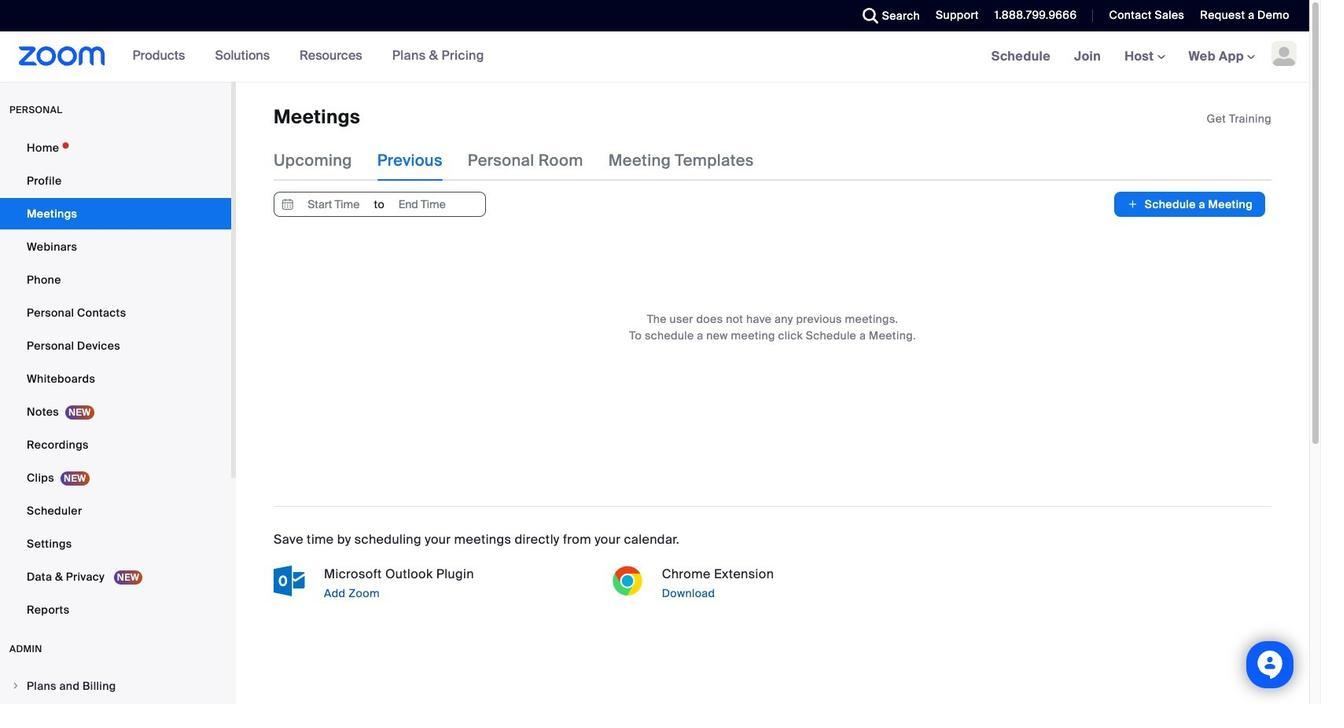 Task type: vqa. For each thing, say whether or not it's contained in the screenshot.
footer
no



Task type: locate. For each thing, give the bounding box(es) containing it.
application
[[1207, 111, 1272, 127]]

add image
[[1128, 197, 1139, 213]]

Date Range Picker End field
[[386, 193, 459, 217]]

meetings navigation
[[980, 31, 1310, 83]]

banner
[[0, 31, 1310, 83]]

menu item
[[0, 672, 231, 702]]

Date Range Picker Start field
[[297, 193, 370, 217]]

date image
[[279, 193, 297, 217]]



Task type: describe. For each thing, give the bounding box(es) containing it.
personal menu menu
[[0, 132, 231, 628]]

profile picture image
[[1272, 41, 1297, 66]]

right image
[[11, 682, 20, 692]]

tabs of meeting tab list
[[274, 140, 780, 181]]

product information navigation
[[105, 31, 496, 82]]

zoom logo image
[[19, 46, 105, 66]]



